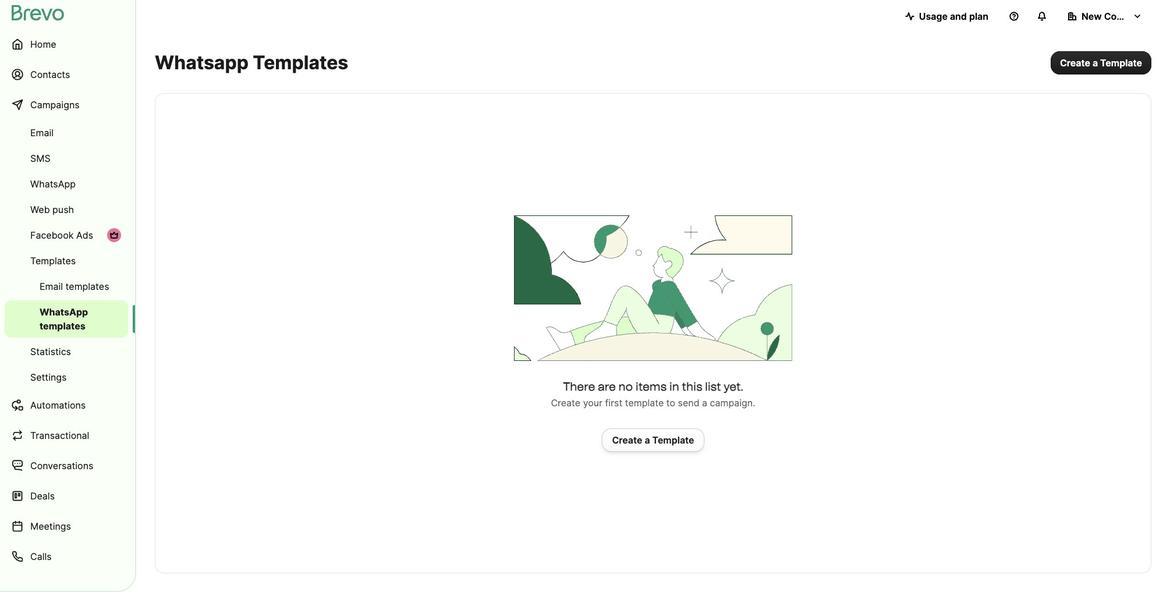 Task type: describe. For each thing, give the bounding box(es) containing it.
whatsapp for whatsapp templates
[[40, 306, 88, 318]]

items
[[636, 380, 667, 394]]

ads
[[76, 230, 93, 241]]

whatsapp
[[155, 51, 249, 74]]

company
[[1105, 10, 1148, 22]]

to
[[667, 397, 676, 409]]

sms
[[30, 153, 50, 164]]

there
[[563, 380, 596, 394]]

new
[[1082, 10, 1103, 22]]

automations link
[[5, 391, 128, 419]]

usage
[[920, 10, 948, 22]]

2 vertical spatial a
[[645, 434, 651, 446]]

in
[[670, 380, 680, 394]]

conversations
[[30, 460, 93, 472]]

conversations link
[[5, 452, 128, 480]]

0 vertical spatial templates
[[253, 51, 349, 74]]

campaigns link
[[5, 91, 128, 119]]

usage and plan
[[920, 10, 989, 22]]

statistics link
[[5, 340, 128, 364]]

home link
[[5, 30, 128, 58]]

1 horizontal spatial create a template
[[1061, 57, 1143, 69]]

email for email templates
[[40, 281, 63, 292]]

settings link
[[5, 366, 128, 389]]

yet.
[[724, 380, 744, 394]]

templates for whatsapp templates
[[40, 320, 85, 332]]

send
[[678, 397, 700, 409]]

templates for email templates
[[66, 281, 109, 292]]

templates link
[[5, 249, 128, 273]]

contacts link
[[5, 61, 128, 89]]

facebook
[[30, 230, 74, 241]]

0 horizontal spatial templates
[[30, 255, 76, 267]]

email templates
[[40, 281, 109, 292]]

1 vertical spatial template
[[653, 434, 695, 446]]

calls link
[[5, 543, 128, 571]]

deals link
[[5, 482, 128, 510]]

campaign.
[[710, 397, 756, 409]]

facebook ads link
[[5, 224, 128, 247]]

settings
[[30, 372, 67, 383]]

contacts
[[30, 69, 70, 80]]

template
[[626, 397, 664, 409]]

this
[[682, 380, 703, 394]]

whatsapp templates link
[[5, 301, 128, 338]]



Task type: vqa. For each thing, say whether or not it's contained in the screenshot.
templates within "WhatsApp templates"
yes



Task type: locate. For each thing, give the bounding box(es) containing it.
create
[[1061, 57, 1091, 69], [551, 397, 581, 409], [613, 434, 643, 446]]

templates
[[253, 51, 349, 74], [30, 255, 76, 267]]

list
[[706, 380, 722, 394]]

a right send
[[703, 397, 708, 409]]

first
[[606, 397, 623, 409]]

usage and plan button
[[896, 5, 999, 28]]

template down to
[[653, 434, 695, 446]]

calls
[[30, 551, 52, 563]]

new company
[[1082, 10, 1148, 22]]

email templates link
[[5, 275, 128, 298]]

whatsapp templates
[[40, 306, 88, 332]]

1 vertical spatial create a template
[[613, 434, 695, 446]]

no
[[619, 380, 633, 394]]

create a template down new company button
[[1061, 57, 1143, 69]]

0 horizontal spatial template
[[653, 434, 695, 446]]

1 vertical spatial create a template button
[[603, 428, 705, 452]]

1 vertical spatial whatsapp
[[40, 306, 88, 318]]

0 horizontal spatial a
[[645, 434, 651, 446]]

deals
[[30, 491, 55, 502]]

transactional
[[30, 430, 89, 442]]

create down "first"
[[613, 434, 643, 446]]

1 vertical spatial create
[[551, 397, 581, 409]]

create a template button down template
[[603, 428, 705, 452]]

0 vertical spatial template
[[1101, 57, 1143, 69]]

a inside there are no items in this list yet. create your first template to send a campaign.
[[703, 397, 708, 409]]

template down company
[[1101, 57, 1143, 69]]

1 horizontal spatial templates
[[253, 51, 349, 74]]

create down new
[[1061, 57, 1091, 69]]

template
[[1101, 57, 1143, 69], [653, 434, 695, 446]]

push
[[52, 204, 74, 216]]

create a template button
[[1051, 51, 1152, 75], [603, 428, 705, 452]]

facebook ads
[[30, 230, 93, 241]]

0 vertical spatial templates
[[66, 281, 109, 292]]

whatsapp for whatsapp
[[30, 178, 76, 190]]

0 horizontal spatial create a template
[[613, 434, 695, 446]]

there are no items in this list yet. create your first template to send a campaign.
[[551, 380, 756, 409]]

email
[[30, 127, 54, 139], [40, 281, 63, 292]]

home
[[30, 38, 56, 50]]

are
[[598, 380, 616, 394]]

and
[[951, 10, 968, 22]]

left___rvooi image
[[110, 231, 119, 240]]

email for email
[[30, 127, 54, 139]]

whatsapp link
[[5, 172, 128, 196]]

templates down 'templates' link
[[66, 281, 109, 292]]

meetings link
[[5, 513, 128, 541]]

1 vertical spatial email
[[40, 281, 63, 292]]

your
[[584, 397, 603, 409]]

0 vertical spatial email
[[30, 127, 54, 139]]

1 vertical spatial templates
[[30, 255, 76, 267]]

whatsapp up web push on the top
[[30, 178, 76, 190]]

2 vertical spatial create
[[613, 434, 643, 446]]

0 horizontal spatial create
[[551, 397, 581, 409]]

whatsapp down email templates link
[[40, 306, 88, 318]]

a down template
[[645, 434, 651, 446]]

whatsapp
[[30, 178, 76, 190], [40, 306, 88, 318]]

web push link
[[5, 198, 128, 221]]

create a template
[[1061, 57, 1143, 69], [613, 434, 695, 446]]

sms link
[[5, 147, 128, 170]]

campaigns
[[30, 99, 80, 111]]

a down new
[[1093, 57, 1099, 69]]

templates up statistics link
[[40, 320, 85, 332]]

0 vertical spatial create a template button
[[1051, 51, 1152, 75]]

whatsapp templates
[[155, 51, 349, 74]]

0 vertical spatial create
[[1061, 57, 1091, 69]]

transactional link
[[5, 422, 128, 450]]

1 vertical spatial templates
[[40, 320, 85, 332]]

email link
[[5, 121, 128, 144]]

2 horizontal spatial create
[[1061, 57, 1091, 69]]

0 vertical spatial create a template
[[1061, 57, 1143, 69]]

a
[[1093, 57, 1099, 69], [703, 397, 708, 409], [645, 434, 651, 446]]

1 horizontal spatial create
[[613, 434, 643, 446]]

create down there
[[551, 397, 581, 409]]

1 horizontal spatial template
[[1101, 57, 1143, 69]]

web push
[[30, 204, 74, 216]]

web
[[30, 204, 50, 216]]

meetings
[[30, 521, 71, 532]]

statistics
[[30, 346, 71, 358]]

1 horizontal spatial create a template button
[[1051, 51, 1152, 75]]

templates inside whatsapp templates
[[40, 320, 85, 332]]

0 vertical spatial a
[[1093, 57, 1099, 69]]

create a template button down new company button
[[1051, 51, 1152, 75]]

templates
[[66, 281, 109, 292], [40, 320, 85, 332]]

1 horizontal spatial a
[[703, 397, 708, 409]]

email up 'sms'
[[30, 127, 54, 139]]

create a template down template
[[613, 434, 695, 446]]

automations
[[30, 400, 86, 411]]

plan
[[970, 10, 989, 22]]

1 vertical spatial a
[[703, 397, 708, 409]]

new company button
[[1059, 5, 1152, 28]]

email down 'templates' link
[[40, 281, 63, 292]]

0 horizontal spatial create a template button
[[603, 428, 705, 452]]

2 horizontal spatial a
[[1093, 57, 1099, 69]]

0 vertical spatial whatsapp
[[30, 178, 76, 190]]

create inside there are no items in this list yet. create your first template to send a campaign.
[[551, 397, 581, 409]]



